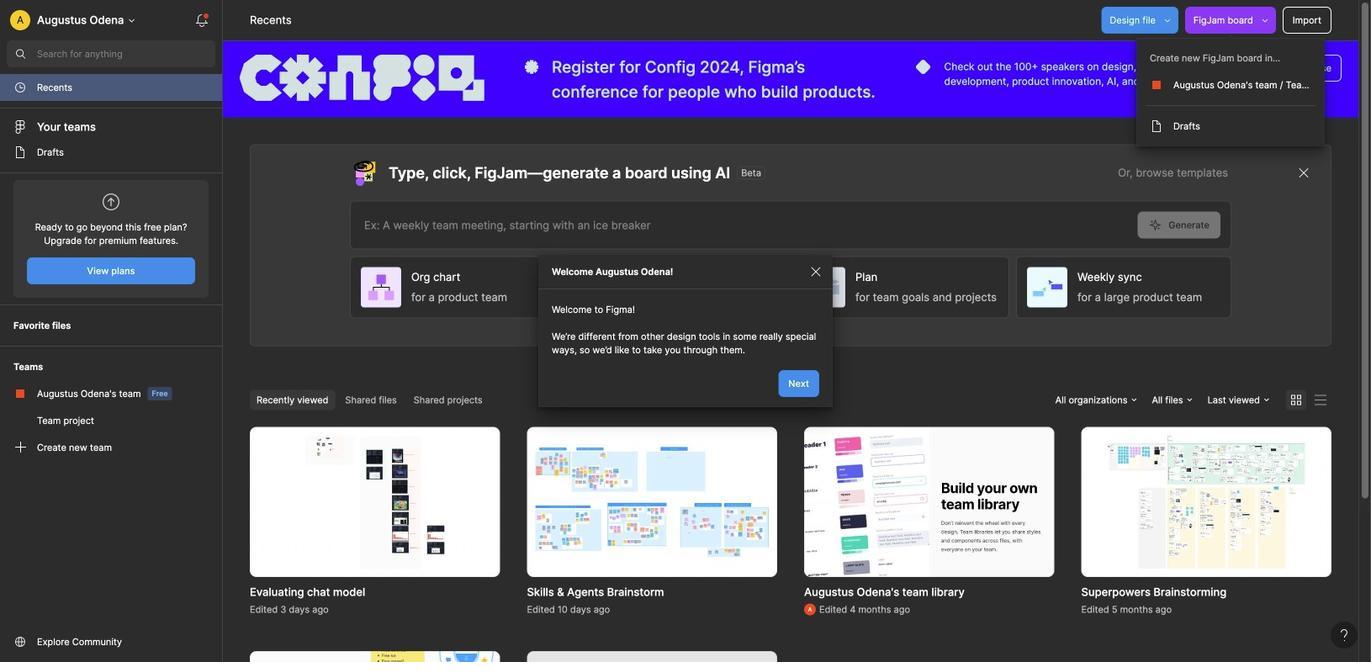 Task type: describe. For each thing, give the bounding box(es) containing it.
page 16 image
[[1151, 120, 1164, 133]]

bell 32 image
[[189, 7, 215, 34]]

team project list checkbox item
[[1137, 45, 1326, 140]]

search 32 image
[[7, 40, 34, 67]]

page 16 image
[[13, 146, 27, 159]]

Search for anything text field
[[37, 47, 215, 61]]



Task type: vqa. For each thing, say whether or not it's contained in the screenshot.
the file thumbnail
yes



Task type: locate. For each thing, give the bounding box(es) containing it.
community 16 image
[[13, 635, 27, 649]]

recent 16 image
[[13, 81, 27, 94]]

file thumbnail image
[[805, 427, 1055, 577], [306, 436, 445, 569], [1109, 436, 1306, 569], [536, 447, 769, 557]]

Ex: A weekly team meeting, starting with an ice breaker field
[[351, 202, 1138, 249]]



